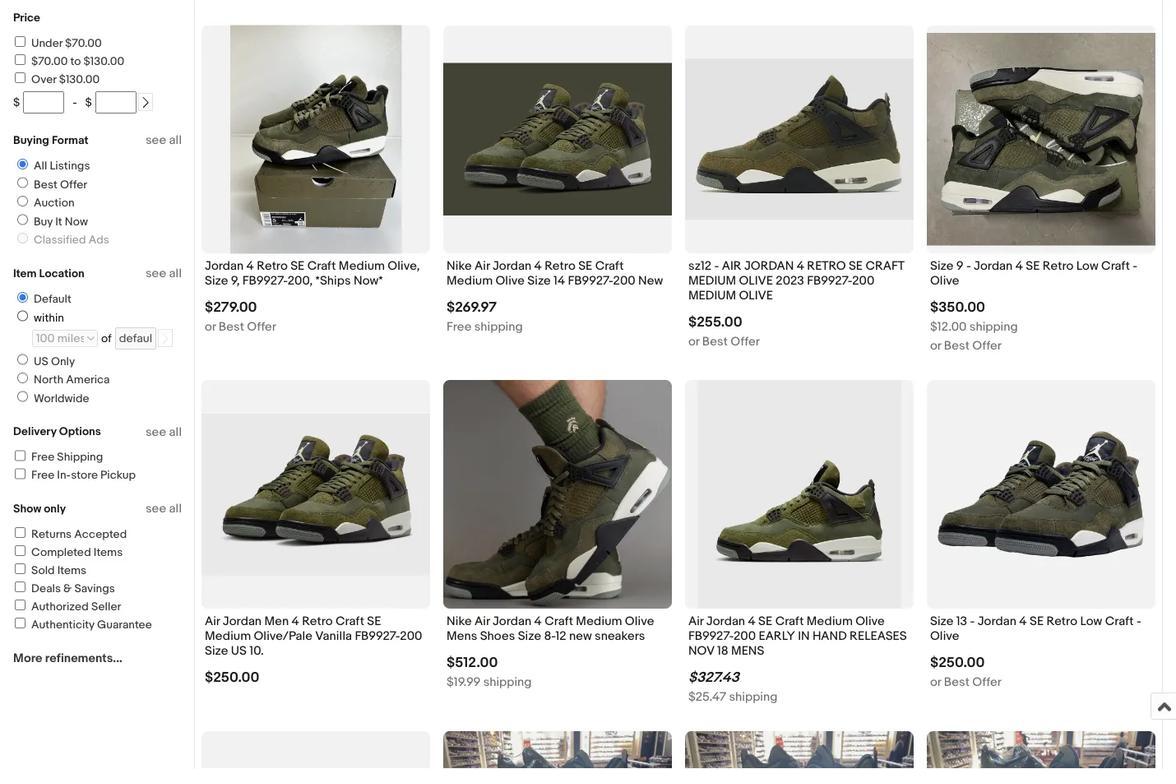 Task type: vqa. For each thing, say whether or not it's contained in the screenshot.


Task type: describe. For each thing, give the bounding box(es) containing it.
jordan inside air jordan 4 se craft medium olive fb9927-200 early in hand releases nov 18 mens
[[707, 614, 746, 629]]

see for default
[[146, 266, 166, 281]]

shipping for $269.97
[[475, 319, 523, 334]]

new
[[639, 274, 664, 288]]

location
[[39, 267, 85, 281]]

sold items link
[[12, 564, 87, 578]]

in
[[798, 629, 810, 644]]

jordan inside nike air jordan 4 craft medium olive mens shoes size 8-12 new sneakers
[[493, 614, 532, 629]]

craft
[[866, 259, 905, 273]]

medium for $327.43
[[807, 614, 853, 629]]

200 inside air jordan 4 se craft medium olive fb9927-200 early in hand releases nov 18 mens
[[734, 629, 756, 644]]

$279.00
[[205, 299, 257, 316]]

air
[[722, 259, 742, 273]]

default text field
[[115, 328, 156, 350]]

nike for $269.97
[[447, 259, 472, 273]]

classified ads link
[[11, 233, 113, 247]]

$512.00 $19.99 shipping
[[447, 654, 532, 690]]

$279.00 or best offer
[[205, 299, 276, 334]]

$350.00
[[931, 299, 986, 316]]

Completed Items checkbox
[[15, 546, 26, 556]]

authenticity guarantee link
[[12, 618, 152, 632]]

all listings
[[34, 159, 90, 173]]

over $130.00 link
[[12, 72, 100, 86]]

0 vertical spatial $130.00
[[84, 54, 124, 68]]

vanilla
[[315, 629, 352, 644]]

guarantee
[[97, 618, 152, 632]]

deals
[[31, 582, 61, 596]]

shipping for $512.00
[[484, 675, 532, 690]]

nike air jordan 4 craft medium olive mens shoes size 8-12 new sneakers
[[447, 614, 655, 644]]

buy it now link
[[11, 214, 91, 229]]

see all button for returns accepted
[[146, 502, 182, 516]]

Auction radio
[[17, 196, 28, 207]]

Default radio
[[17, 292, 28, 303]]

refinements...
[[45, 651, 122, 666]]

4 inside size 9 - jordan 4 se retro low craft - olive
[[1016, 259, 1024, 273]]

fb9927- inside jordan 4 retro se craft medium olive, size 9, fb9927-200, *ships now*
[[243, 274, 288, 288]]

us only
[[34, 355, 75, 369]]

jordan inside size 13 - jordan 4 se retro low craft - olive
[[978, 614, 1017, 629]]

200 inside air jordan men 4 retro craft se medium olive/pale vanilla fb9927-200 size us 10.
[[400, 629, 423, 644]]

1 olive from the top
[[739, 274, 774, 288]]

$250.00 for $250.00 or best offer
[[931, 654, 985, 672]]

medium for $279.00
[[339, 259, 385, 273]]

olive/pale
[[254, 629, 313, 644]]

under
[[31, 36, 63, 50]]

in-
[[57, 469, 71, 483]]

shipping for $327.43
[[730, 690, 778, 705]]

Buy It Now radio
[[17, 214, 28, 225]]

mens
[[732, 644, 765, 659]]

1 medium from the top
[[689, 274, 737, 288]]

craft inside nike air jordan 4 craft medium olive mens shoes size 8-12 new sneakers
[[545, 614, 574, 629]]

size 13 - jordan 4 se retro low craft - olive image
[[927, 414, 1156, 576]]

size 6y - air jordan 4 retro se craft olive fb9928-200 brand new in hand image
[[686, 732, 914, 769]]

$269.97 free shipping
[[447, 299, 523, 334]]

jordan 4 retro se craft medium olive, size 9, fb9927-200, *ships now* link
[[205, 259, 427, 293]]

early
[[759, 629, 796, 644]]

air inside nike air jordan 4 craft medium olive mens shoes size 8-12 new sneakers
[[475, 614, 490, 629]]

buy it now
[[34, 215, 88, 229]]

see all for all listings
[[146, 133, 182, 148]]

$350.00 $12.00 shipping or best offer
[[931, 299, 1019, 353]]

more
[[13, 651, 42, 666]]

jordan
[[745, 259, 794, 273]]

$255.00 or best offer
[[689, 314, 760, 349]]

2 olive from the top
[[739, 289, 774, 303]]

olive inside nike air jordan 4 craft medium olive mens shoes size 8-12 new sneakers
[[625, 614, 655, 629]]

see for all listings
[[146, 133, 166, 148]]

Maximum Value text field
[[95, 91, 136, 114]]

air inside air jordan men 4 retro craft se medium olive/pale vanilla fb9927-200 size us 10.
[[205, 614, 220, 629]]

sz12 - air jordan 4 retro se craft medium olive 2023 fb9927-200 medium olive image
[[686, 59, 914, 220]]

offer inside $350.00 $12.00 shipping or best offer
[[973, 338, 1002, 353]]

classified
[[34, 233, 86, 247]]

items for completed items
[[94, 546, 123, 560]]

free in-store pickup link
[[12, 469, 136, 483]]

$70.00 to $130.00 checkbox
[[15, 54, 26, 65]]

200 inside sz12 - air jordan 4 retro se craft medium olive 2023 fb9927-200 medium olive
[[853, 274, 875, 288]]

or for $250.00
[[931, 675, 942, 690]]

size inside jordan 4 retro se craft medium olive, size 9, fb9927-200, *ships now*
[[205, 274, 228, 288]]

america
[[66, 373, 110, 387]]

4 inside nike air jordan 4 retro se craft medium olive size 14 fb9927-200 new
[[535, 259, 542, 273]]

default link
[[11, 292, 75, 307]]

completed items link
[[12, 546, 123, 560]]

offer down listings at the top left
[[60, 178, 87, 192]]

$250.00 for $250.00
[[205, 669, 260, 687]]

size 4.5y - air jordan 4 retro se craft olive fb9928-200 brand new in hand image
[[444, 732, 672, 769]]

jordan inside air jordan men 4 retro craft se medium olive/pale vanilla fb9927-200 size us 10.
[[223, 614, 262, 629]]

or for $279.00
[[205, 319, 216, 334]]

se inside air jordan men 4 retro craft se medium olive/pale vanilla fb9927-200 size us 10.
[[367, 614, 381, 629]]

medium inside nike air jordan 4 retro se craft medium olive size 14 fb9927-200 new
[[447, 274, 493, 288]]

best for $279.00
[[219, 319, 244, 334]]

craft inside size 9 - jordan 4 se retro low craft - olive
[[1102, 259, 1131, 273]]

olive,
[[388, 259, 420, 273]]

fb9927- inside air jordan men 4 retro craft se medium olive/pale vanilla fb9927-200 size us 10.
[[355, 629, 400, 644]]

size 13 - jordan 4 se retro low craft - olive
[[931, 614, 1142, 644]]

only
[[51, 355, 75, 369]]

- inside sz12 - air jordan 4 retro se craft medium olive 2023 fb9927-200 medium olive
[[715, 259, 720, 273]]

worldwide link
[[11, 391, 93, 406]]

size inside air jordan men 4 retro craft se medium olive/pale vanilla fb9927-200 size us 10.
[[205, 644, 228, 659]]

se inside air jordan 4 se craft medium olive fb9927-200 early in hand releases nov 18 mens
[[759, 614, 773, 629]]

9,
[[231, 274, 240, 288]]

items for sold items
[[57, 564, 87, 578]]

all
[[34, 159, 47, 173]]

Returns Accepted checkbox
[[15, 528, 26, 538]]

jordan inside nike air jordan 4 retro se craft medium olive size 14 fb9927-200 new
[[493, 259, 532, 273]]

1 vertical spatial $70.00
[[31, 54, 68, 68]]

completed
[[31, 546, 91, 560]]

default
[[34, 293, 71, 307]]

see all button for all listings
[[146, 133, 182, 148]]

sneakers
[[595, 629, 646, 644]]

retro inside size 9 - jordan 4 se retro low craft - olive
[[1043, 259, 1074, 273]]

size 13 - jordan 4 se retro low craft - olive link
[[931, 614, 1153, 648]]

buying format
[[13, 133, 89, 147]]

$250.00 or best offer
[[931, 654, 1002, 690]]

4 inside sz12 - air jordan 4 retro se craft medium olive 2023 fb9927-200 medium olive
[[797, 259, 805, 273]]

free for free in-store pickup
[[31, 469, 55, 483]]

sz12 - air jordan 4 retro se craft medium olive 2023 fb9927-200 medium olive
[[689, 259, 905, 303]]

price
[[13, 11, 40, 25]]

craft inside air jordan men 4 retro craft se medium olive/pale vanilla fb9927-200 size us 10.
[[336, 614, 364, 629]]

offer for $255.00
[[731, 334, 760, 349]]

item location
[[13, 267, 85, 281]]

retro inside size 13 - jordan 4 se retro low craft - olive
[[1047, 614, 1078, 629]]

Best Offer radio
[[17, 177, 28, 188]]

size 9 - jordan 4 se retro low craft - olive image
[[927, 33, 1156, 246]]

Free In-store Pickup checkbox
[[15, 469, 26, 479]]

sold
[[31, 564, 55, 578]]

nike air jordan 4 craft medium olive mens shoes size 8-12 new sneakers link
[[447, 614, 669, 648]]

buy
[[34, 215, 53, 229]]

Deals & Savings checkbox
[[15, 582, 26, 593]]

$70.00 to $130.00
[[31, 54, 124, 68]]

olive inside nike air jordan 4 retro se craft medium olive size 14 fb9927-200 new
[[496, 274, 525, 288]]

delivery
[[13, 425, 57, 439]]

worldwide
[[34, 392, 89, 406]]

more refinements...
[[13, 651, 122, 666]]

best for $250.00
[[945, 675, 970, 690]]

store
[[71, 469, 98, 483]]

se inside jordan 4 retro se craft medium olive, size 9, fb9927-200, *ships now*
[[291, 259, 305, 273]]

All Listings radio
[[17, 159, 28, 170]]

size inside nike air jordan 4 craft medium olive mens shoes size 8-12 new sneakers
[[518, 629, 542, 644]]

retro
[[808, 259, 846, 273]]

size inside size 13 - jordan 4 se retro low craft - olive
[[931, 614, 954, 629]]

deals & savings link
[[12, 582, 115, 596]]

submit price range image
[[140, 97, 151, 108]]

auction
[[34, 196, 75, 210]]

North America radio
[[17, 373, 28, 383]]

free shipping link
[[12, 451, 103, 465]]

13
[[957, 614, 968, 629]]

authorized
[[31, 600, 89, 614]]

under $70.00
[[31, 36, 102, 50]]

&
[[63, 582, 72, 596]]

see all for returns accepted
[[146, 502, 182, 516]]

to
[[70, 54, 81, 68]]

show
[[13, 502, 41, 516]]

sz12
[[689, 259, 712, 273]]

olive inside air jordan 4 se craft medium olive fb9927-200 early in hand releases nov 18 mens
[[856, 614, 885, 629]]

nov
[[689, 644, 715, 659]]

all listings link
[[11, 159, 93, 173]]

all for default
[[169, 266, 182, 281]]

see for returns accepted
[[146, 502, 166, 516]]

jordan inside size 9 - jordan 4 se retro low craft - olive
[[974, 259, 1013, 273]]



Task type: locate. For each thing, give the bounding box(es) containing it.
all
[[169, 133, 182, 148], [169, 266, 182, 281], [169, 425, 182, 439], [169, 502, 182, 516]]

see all button for default
[[146, 266, 182, 281]]

$130.00 right to
[[84, 54, 124, 68]]

delivery options
[[13, 425, 101, 439]]

size 11 - jordan 4 se retro low craft - olive image
[[202, 765, 430, 769]]

best inside $350.00 $12.00 shipping or best offer
[[945, 338, 970, 353]]

jordan right "9"
[[974, 259, 1013, 273]]

medium inside jordan 4 retro se craft medium olive, size 9, fb9927-200, *ships now*
[[339, 259, 385, 273]]

nike inside nike air jordan 4 retro se craft medium olive size 14 fb9927-200 new
[[447, 259, 472, 273]]

or inside $250.00 or best offer
[[931, 675, 942, 690]]

format
[[52, 133, 89, 147]]

auction link
[[11, 196, 78, 210]]

3 see from the top
[[146, 425, 166, 439]]

or inside $350.00 $12.00 shipping or best offer
[[931, 338, 942, 353]]

jordan right 13
[[978, 614, 1017, 629]]

nike
[[447, 259, 472, 273], [447, 614, 472, 629]]

medium up 10. at the left
[[205, 629, 251, 644]]

1 horizontal spatial items
[[94, 546, 123, 560]]

0 horizontal spatial $250.00
[[205, 669, 260, 687]]

18
[[718, 644, 729, 659]]

se inside size 9 - jordan 4 se retro low craft - olive
[[1026, 259, 1041, 273]]

best offer link
[[11, 177, 91, 192]]

olive down 13
[[931, 629, 960, 644]]

craft inside air jordan 4 se craft medium olive fb9927-200 early in hand releases nov 18 mens
[[776, 614, 804, 629]]

1 horizontal spatial $250.00
[[931, 654, 985, 672]]

1 $ from the left
[[13, 96, 20, 110]]

shipping inside $269.97 free shipping
[[475, 319, 523, 334]]

north america link
[[11, 373, 113, 387]]

offer for $250.00
[[973, 675, 1002, 690]]

1 see all button from the top
[[146, 133, 182, 148]]

see all for default
[[146, 266, 182, 281]]

or for $255.00
[[689, 334, 700, 349]]

shipping down $512.00
[[484, 675, 532, 690]]

$25.47
[[689, 690, 727, 705]]

size 9 - jordan 4 se retro low craft - olive link
[[931, 259, 1153, 293]]

4
[[247, 259, 254, 273], [535, 259, 542, 273], [797, 259, 805, 273], [1016, 259, 1024, 273], [292, 614, 299, 629], [535, 614, 542, 629], [748, 614, 756, 629], [1020, 614, 1028, 629]]

low inside size 9 - jordan 4 se retro low craft - olive
[[1077, 259, 1099, 273]]

$70.00 to $130.00 link
[[12, 54, 124, 68]]

fb9927- right vanilla
[[355, 629, 400, 644]]

200 down craft
[[853, 274, 875, 288]]

4 inside size 13 - jordan 4 se retro low craft - olive
[[1020, 614, 1028, 629]]

$ left maximum value text field
[[85, 96, 92, 110]]

air jordan 4 se craft medium olive fb9927-200 early in hand releases nov 18 mens link
[[689, 614, 911, 663]]

0 vertical spatial low
[[1077, 259, 1099, 273]]

mens
[[447, 629, 478, 644]]

size left 10. at the left
[[205, 644, 228, 659]]

$130.00
[[84, 54, 124, 68], [59, 72, 100, 86]]

medium down sz12
[[689, 274, 737, 288]]

4 inside nike air jordan 4 craft medium olive mens shoes size 8-12 new sneakers
[[535, 614, 542, 629]]

medium up $255.00
[[689, 289, 737, 303]]

air inside nike air jordan 4 retro se craft medium olive size 14 fb9927-200 new
[[475, 259, 490, 273]]

best down "$279.00"
[[219, 319, 244, 334]]

shipping down $269.97
[[475, 319, 523, 334]]

0 vertical spatial nike
[[447, 259, 472, 273]]

nike inside nike air jordan 4 craft medium olive mens shoes size 8-12 new sneakers
[[447, 614, 472, 629]]

free for free shipping
[[31, 451, 55, 465]]

2 nike from the top
[[447, 614, 472, 629]]

1 see from the top
[[146, 133, 166, 148]]

best down 13
[[945, 675, 970, 690]]

Authenticity Guarantee checkbox
[[15, 618, 26, 629]]

returns accepted link
[[12, 528, 127, 542]]

item
[[13, 267, 37, 281]]

offer for $279.00
[[247, 319, 276, 334]]

0 vertical spatial us
[[34, 355, 48, 369]]

0 horizontal spatial $
[[13, 96, 20, 110]]

all for returns accepted
[[169, 502, 182, 516]]

fb9927- down retro
[[808, 274, 853, 288]]

olive up sneakers
[[625, 614, 655, 629]]

more refinements... button
[[13, 651, 122, 666]]

free
[[447, 319, 472, 334], [31, 451, 55, 465], [31, 469, 55, 483]]

$
[[13, 96, 20, 110], [85, 96, 92, 110]]

buying
[[13, 133, 49, 147]]

fb9927-
[[243, 274, 288, 288], [568, 274, 614, 288], [808, 274, 853, 288], [355, 629, 400, 644], [689, 629, 734, 644]]

0 vertical spatial free
[[447, 319, 472, 334]]

size 9 - jordan 4 se retro low craft - olive
[[931, 259, 1138, 288]]

9
[[957, 259, 964, 273]]

retro inside nike air jordan 4 retro se craft medium olive size 14 fb9927-200 new
[[545, 259, 576, 273]]

over $130.00
[[31, 72, 100, 86]]

olive
[[739, 274, 774, 288], [739, 289, 774, 303]]

north america
[[34, 373, 110, 387]]

air inside air jordan 4 se craft medium olive fb9927-200 early in hand releases nov 18 mens
[[689, 614, 704, 629]]

all for all listings
[[169, 133, 182, 148]]

best
[[34, 178, 58, 192], [219, 319, 244, 334], [703, 334, 728, 349], [945, 338, 970, 353], [945, 675, 970, 690]]

4 inside air jordan men 4 retro craft se medium olive/pale vanilla fb9927-200 size us 10.
[[292, 614, 299, 629]]

low for $350.00
[[1077, 259, 1099, 273]]

hand
[[813, 629, 847, 644]]

all for free shipping
[[169, 425, 182, 439]]

shipping for $350.00
[[970, 319, 1019, 334]]

4 inside air jordan 4 se craft medium olive fb9927-200 early in hand releases nov 18 mens
[[748, 614, 756, 629]]

$ for minimum value text box at the left top
[[13, 96, 20, 110]]

10.
[[250, 644, 264, 659]]

$70.00
[[65, 36, 102, 50], [31, 54, 68, 68]]

best up auction link
[[34, 178, 58, 192]]

see all button
[[146, 133, 182, 148], [146, 266, 182, 281], [146, 425, 182, 439], [146, 502, 182, 516]]

see all button for free shipping
[[146, 425, 182, 439]]

se inside size 13 - jordan 4 se retro low craft - olive
[[1030, 614, 1044, 629]]

4 see all button from the top
[[146, 502, 182, 516]]

$250.00 inside $250.00 or best offer
[[931, 654, 985, 672]]

$19.99
[[447, 675, 481, 690]]

free down $269.97
[[447, 319, 472, 334]]

200,
[[288, 274, 313, 288]]

low for $250.00
[[1081, 614, 1103, 629]]

olive inside size 13 - jordan 4 se retro low craft - olive
[[931, 629, 960, 644]]

retro inside jordan 4 retro se craft medium olive, size 9, fb9927-200, *ships now*
[[257, 259, 288, 273]]

medium inside nike air jordan 4 craft medium olive mens shoes size 8-12 new sneakers
[[576, 614, 623, 629]]

free left the in-
[[31, 469, 55, 483]]

nike up mens
[[447, 614, 472, 629]]

shoes
[[480, 629, 515, 644]]

olive down "9"
[[931, 274, 960, 288]]

3 see all button from the top
[[146, 425, 182, 439]]

size inside nike air jordan 4 retro se craft medium olive size 14 fb9927-200 new
[[528, 274, 551, 288]]

medium inside air jordan 4 se craft medium olive fb9927-200 early in hand releases nov 18 mens
[[807, 614, 853, 629]]

Authorized Seller checkbox
[[15, 600, 26, 611]]

fb9927- inside nike air jordan 4 retro se craft medium olive size 14 fb9927-200 new
[[568, 274, 614, 288]]

best inside $250.00 or best offer
[[945, 675, 970, 690]]

new
[[570, 629, 592, 644]]

nike for $512.00
[[447, 614, 472, 629]]

1 vertical spatial nike
[[447, 614, 472, 629]]

200 left new
[[614, 274, 636, 288]]

low inside size 13 - jordan 4 se retro low craft - olive
[[1081, 614, 1103, 629]]

shipping down "$350.00"
[[970, 319, 1019, 334]]

nike air jordan 4 retro se craft medium olive size 14 fb9927-200 new image
[[444, 63, 672, 216]]

offer
[[60, 178, 87, 192], [247, 319, 276, 334], [731, 334, 760, 349], [973, 338, 1002, 353], [973, 675, 1002, 690]]

200 left mens
[[400, 629, 423, 644]]

Free Shipping checkbox
[[15, 451, 26, 461]]

4 inside jordan 4 retro se craft medium olive, size 9, fb9927-200, *ships now*
[[247, 259, 254, 273]]

retro
[[257, 259, 288, 273], [545, 259, 576, 273], [1043, 259, 1074, 273], [302, 614, 333, 629], [1047, 614, 1078, 629]]

size left 8-
[[518, 629, 542, 644]]

$327.43
[[689, 669, 740, 687]]

Over $130.00 checkbox
[[15, 72, 26, 83]]

offer down "$350.00"
[[973, 338, 1002, 353]]

offer down size 13 - jordan 4 se retro low craft - olive at the bottom right of the page
[[973, 675, 1002, 690]]

$250.00 down 10. at the left
[[205, 669, 260, 687]]

size left the 9,
[[205, 274, 228, 288]]

jordan up 18
[[707, 614, 746, 629]]

see all
[[146, 133, 182, 148], [146, 266, 182, 281], [146, 425, 182, 439], [146, 502, 182, 516]]

medium for $512.00
[[576, 614, 623, 629]]

air jordan men 4 retro craft se medium olive/pale vanilla fb9927-200 size us 10. link
[[205, 614, 427, 663]]

1 all from the top
[[169, 133, 182, 148]]

offer inside $279.00 or best offer
[[247, 319, 276, 334]]

air up shoes
[[475, 614, 490, 629]]

$130.00 down the $70.00 to $130.00
[[59, 72, 100, 86]]

US Only radio
[[17, 354, 28, 365]]

men
[[265, 614, 289, 629]]

craft inside size 13 - jordan 4 se retro low craft - olive
[[1106, 614, 1134, 629]]

jordan up the 9,
[[205, 259, 244, 273]]

air jordan men 4 retro craft se medium olive/pale vanilla fb9927-200 size us 10. image
[[202, 414, 430, 576]]

2 medium from the top
[[689, 289, 737, 303]]

craft inside jordan 4 retro se craft medium olive, size 9, fb9927-200, *ships now*
[[308, 259, 336, 273]]

medium up now*
[[339, 259, 385, 273]]

best inside $255.00 or best offer
[[703, 334, 728, 349]]

offer inside $255.00 or best offer
[[731, 334, 760, 349]]

1 horizontal spatial us
[[231, 644, 247, 659]]

go image
[[159, 333, 171, 345]]

accepted
[[74, 528, 127, 542]]

or inside $279.00 or best offer
[[205, 319, 216, 334]]

$12.00
[[931, 319, 967, 334]]

it
[[55, 215, 62, 229]]

within radio
[[17, 311, 28, 321]]

fb9927- inside sz12 - air jordan 4 retro se craft medium olive 2023 fb9927-200 medium olive
[[808, 274, 853, 288]]

$250.00 down 13
[[931, 654, 985, 672]]

size left 13
[[931, 614, 954, 629]]

fb9927- up nov on the bottom right of page
[[689, 629, 734, 644]]

items
[[94, 546, 123, 560], [57, 564, 87, 578]]

fb9927- right 14
[[568, 274, 614, 288]]

free inside $269.97 free shipping
[[447, 319, 472, 334]]

best down the $12.00
[[945, 338, 970, 353]]

us left 10. at the left
[[231, 644, 247, 659]]

us inside air jordan men 4 retro craft se medium olive/pale vanilla fb9927-200 size us 10.
[[231, 644, 247, 659]]

1 vertical spatial us
[[231, 644, 247, 659]]

shipping down $327.43
[[730, 690, 778, 705]]

jordan 4 retro se craft medium olive, size 9, fb9927-200, *ships now*
[[205, 259, 420, 288]]

medium up $269.97
[[447, 274, 493, 288]]

or inside $255.00 or best offer
[[689, 334, 700, 349]]

ads
[[89, 233, 109, 247]]

classified ads
[[34, 233, 109, 247]]

size inside size 9 - jordan 4 se retro low craft - olive
[[931, 259, 954, 273]]

4 all from the top
[[169, 502, 182, 516]]

us right us only option
[[34, 355, 48, 369]]

air jordan men 4 retro craft se medium olive/pale vanilla fb9927-200 size us 10.
[[205, 614, 423, 659]]

olive inside size 9 - jordan 4 se retro low craft - olive
[[931, 274, 960, 288]]

jordan
[[205, 259, 244, 273], [493, 259, 532, 273], [974, 259, 1013, 273], [223, 614, 262, 629], [493, 614, 532, 629], [707, 614, 746, 629], [978, 614, 1017, 629]]

1 vertical spatial free
[[31, 451, 55, 465]]

olive up $269.97 free shipping
[[496, 274, 525, 288]]

$327.43 $25.47 shipping
[[689, 669, 778, 705]]

see for free shipping
[[146, 425, 166, 439]]

-
[[73, 96, 77, 110], [715, 259, 720, 273], [967, 259, 972, 273], [1133, 259, 1138, 273], [971, 614, 975, 629], [1137, 614, 1142, 629]]

2 see from the top
[[146, 266, 166, 281]]

200 inside nike air jordan 4 retro se craft medium olive size 14 fb9927-200 new
[[614, 274, 636, 288]]

$512.00
[[447, 654, 498, 672]]

releases
[[850, 629, 907, 644]]

jordan 4 retro se craft medium olive, size 9, fb9927-200, *ships now* image
[[230, 25, 402, 254]]

shipping inside $512.00 $19.99 shipping
[[484, 675, 532, 690]]

offer down "$279.00"
[[247, 319, 276, 334]]

air up nov on the bottom right of page
[[689, 614, 704, 629]]

see all for free shipping
[[146, 425, 182, 439]]

medium up hand
[[807, 614, 853, 629]]

Sold Items checkbox
[[15, 564, 26, 574]]

deals & savings
[[31, 582, 115, 596]]

craft inside nike air jordan 4 retro se craft medium olive size 14 fb9927-200 new
[[596, 259, 624, 273]]

best inside $279.00 or best offer
[[219, 319, 244, 334]]

authenticity guarantee
[[31, 618, 152, 632]]

0 horizontal spatial items
[[57, 564, 87, 578]]

Minimum Value text field
[[23, 91, 64, 114]]

shipping inside $327.43 $25.47 shipping
[[730, 690, 778, 705]]

now*
[[354, 274, 383, 288]]

sold items
[[31, 564, 87, 578]]

size 5y - air jordan 4 retro se craft olive fb9928-200 brand new in hand image
[[927, 732, 1156, 769]]

free shipping
[[31, 451, 103, 465]]

200
[[614, 274, 636, 288], [853, 274, 875, 288], [400, 629, 423, 644], [734, 629, 756, 644]]

2 vertical spatial free
[[31, 469, 55, 483]]

best down $255.00
[[703, 334, 728, 349]]

medium inside air jordan men 4 retro craft se medium olive/pale vanilla fb9927-200 size us 10.
[[205, 629, 251, 644]]

show only
[[13, 502, 66, 516]]

air left men at the left
[[205, 614, 220, 629]]

jordan up shoes
[[493, 614, 532, 629]]

$ for maximum value text field
[[85, 96, 92, 110]]

size left "9"
[[931, 259, 954, 273]]

air jordan 4 se craft medium olive fb9927-200 early in hand releases nov 18 mens image
[[698, 380, 902, 609]]

Classified Ads radio
[[17, 233, 28, 244]]

shipping inside $350.00 $12.00 shipping or best offer
[[970, 319, 1019, 334]]

olive up releases
[[856, 614, 885, 629]]

se inside sz12 - air jordan 4 retro se craft medium olive 2023 fb9927-200 medium olive
[[849, 259, 863, 273]]

0 vertical spatial items
[[94, 546, 123, 560]]

best for $255.00
[[703, 334, 728, 349]]

Worldwide radio
[[17, 391, 28, 402]]

items down "accepted"
[[94, 546, 123, 560]]

nike air jordan 4 retro se craft medium olive size 14 fb9927-200 new
[[447, 259, 664, 288]]

air up $269.97
[[475, 259, 490, 273]]

2 see all button from the top
[[146, 266, 182, 281]]

se inside nike air jordan 4 retro se craft medium olive size 14 fb9927-200 new
[[579, 259, 593, 273]]

savings
[[74, 582, 115, 596]]

2 $ from the left
[[85, 96, 92, 110]]

retro inside air jordan men 4 retro craft se medium olive/pale vanilla fb9927-200 size us 10.
[[302, 614, 333, 629]]

4 see from the top
[[146, 502, 166, 516]]

2 all from the top
[[169, 266, 182, 281]]

3 see all from the top
[[146, 425, 182, 439]]

4 see all from the top
[[146, 502, 182, 516]]

200 up mens
[[734, 629, 756, 644]]

offer inside $250.00 or best offer
[[973, 675, 1002, 690]]

$70.00 up the $70.00 to $130.00
[[65, 36, 102, 50]]

1 nike from the top
[[447, 259, 472, 273]]

3 all from the top
[[169, 425, 182, 439]]

nike up $269.97
[[447, 259, 472, 273]]

0 vertical spatial $70.00
[[65, 36, 102, 50]]

0 horizontal spatial us
[[34, 355, 48, 369]]

fb9927- right the 9,
[[243, 274, 288, 288]]

1 vertical spatial $130.00
[[59, 72, 100, 86]]

8-
[[544, 629, 556, 644]]

Under $70.00 checkbox
[[15, 36, 26, 47]]

medium up new
[[576, 614, 623, 629]]

$ down the over $130.00 checkbox
[[13, 96, 20, 110]]

2 see all from the top
[[146, 266, 182, 281]]

offer down $255.00
[[731, 334, 760, 349]]

pickup
[[100, 469, 136, 483]]

jordan inside jordan 4 retro se craft medium olive, size 9, fb9927-200, *ships now*
[[205, 259, 244, 273]]

items up deals & savings
[[57, 564, 87, 578]]

or
[[205, 319, 216, 334], [689, 334, 700, 349], [931, 338, 942, 353], [931, 675, 942, 690]]

$70.00 down under
[[31, 54, 68, 68]]

size
[[931, 259, 954, 273], [205, 274, 228, 288], [528, 274, 551, 288], [931, 614, 954, 629], [518, 629, 542, 644], [205, 644, 228, 659]]

sz12 - air jordan 4 retro se craft medium olive 2023 fb9927-200 medium olive link
[[689, 259, 911, 308]]

1 see all from the top
[[146, 133, 182, 148]]

only
[[44, 502, 66, 516]]

authorized seller
[[31, 600, 121, 614]]

size left 14
[[528, 274, 551, 288]]

nike air jordan 4 craft medium olive mens shoes size 8-12 new sneakers image
[[444, 380, 672, 609]]

jordan up $269.97 free shipping
[[493, 259, 532, 273]]

see
[[146, 133, 166, 148], [146, 266, 166, 281], [146, 425, 166, 439], [146, 502, 166, 516]]

fb9927- inside air jordan 4 se craft medium olive fb9927-200 early in hand releases nov 18 mens
[[689, 629, 734, 644]]

nike air jordan 4 retro se craft medium olive size 14 fb9927-200 new link
[[447, 259, 669, 293]]

free right free shipping option
[[31, 451, 55, 465]]

within
[[34, 311, 64, 325]]

1 vertical spatial low
[[1081, 614, 1103, 629]]

1 vertical spatial items
[[57, 564, 87, 578]]

jordan up 10. at the left
[[223, 614, 262, 629]]

1 horizontal spatial $
[[85, 96, 92, 110]]



